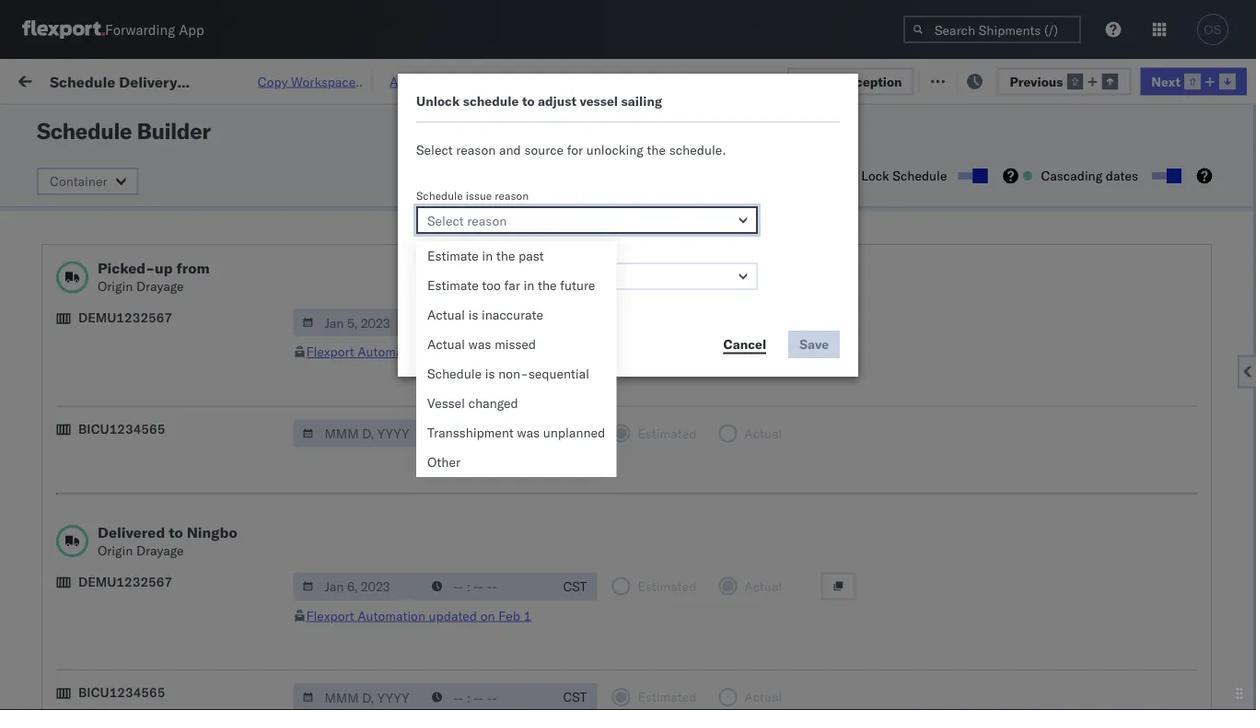 Task type: locate. For each thing, give the bounding box(es) containing it.
3 schedule delivery appointment button from the top
[[42, 594, 227, 614]]

drayage down "delivered"
[[136, 542, 184, 558]]

1 vertical spatial schedule delivery appointment link
[[42, 553, 227, 572]]

Select reason text field
[[416, 206, 758, 234]]

resize handle column header
[[263, 143, 286, 710], [468, 143, 490, 710], [533, 143, 555, 710], [652, 143, 674, 710], [772, 143, 794, 710], [956, 143, 978, 710], [1104, 143, 1126, 710], [1223, 143, 1246, 710], [1223, 143, 1246, 710]]

3, inside due mar 3, 1:59 am
[[743, 73, 755, 89]]

2 schedule delivery appointment from the top
[[42, 554, 227, 570]]

reason left and
[[456, 142, 496, 158]]

0 vertical spatial the
[[647, 142, 666, 158]]

automation for ningbo
[[358, 608, 426, 624]]

1 vertical spatial 12:44
[[297, 636, 333, 652]]

3 flex- from the top
[[1017, 231, 1057, 247]]

os
[[1204, 23, 1222, 36]]

0 vertical spatial 1:59 am cst, mar 3, 2023
[[297, 474, 459, 490]]

1 integration from the left
[[684, 393, 747, 409]]

test
[[615, 73, 641, 89], [759, 150, 783, 166], [879, 150, 903, 166], [759, 190, 783, 206], [879, 190, 903, 206], [741, 231, 765, 247], [861, 231, 885, 247], [741, 271, 765, 287], [861, 271, 885, 287], [759, 312, 783, 328], [879, 312, 903, 328], [741, 352, 765, 369], [861, 352, 885, 369], [751, 393, 775, 409], [870, 393, 895, 409], [861, 474, 885, 490], [861, 555, 885, 571], [784, 677, 809, 693]]

None checkbox
[[959, 172, 984, 180], [1153, 172, 1178, 180], [959, 172, 984, 180], [1153, 172, 1178, 180]]

2 1 from the top
[[524, 608, 532, 624]]

automation down 11:30 am cst, feb 24, 2023
[[358, 344, 426, 360]]

for left work,
[[175, 114, 191, 128]]

upload proof of delivery button
[[42, 391, 185, 411]]

0 horizontal spatial on
[[842, 393, 861, 409]]

appointment down workitem button
[[151, 189, 227, 205]]

0 vertical spatial confirm pickup from los angeles, ca
[[42, 261, 241, 296]]

los down picked-up from origin drayage
[[166, 302, 187, 318]]

1 horizontal spatial was
[[517, 425, 540, 441]]

0 horizontal spatial file
[[816, 73, 839, 89]]

transshipment
[[427, 425, 514, 441]]

maeu1234567 for schedule pickup from los angeles, ca
[[1135, 149, 1228, 165]]

feb up 11:30 am cst, feb 24, 2023
[[384, 271, 407, 287]]

estimate down correction
[[427, 277, 479, 293]]

schedule delivery appointment button
[[42, 188, 227, 209], [42, 553, 227, 573], [42, 594, 227, 614]]

non-
[[499, 366, 529, 382]]

1 vertical spatial mmm d, yyyy text field
[[293, 684, 424, 710]]

los up picked-up from origin drayage
[[174, 221, 194, 237]]

1 bicu1234565 from the top
[[78, 421, 165, 437]]

estimate down the 22,
[[427, 248, 479, 264]]

actual for actual is inaccurate
[[427, 307, 465, 323]]

2 bicu1234565, from the top
[[1135, 514, 1226, 530]]

origin inside picked-up from origin drayage
[[98, 278, 133, 294]]

21, up the 22,
[[409, 190, 429, 206]]

1 vertical spatial 24,
[[418, 312, 438, 328]]

flex id
[[988, 151, 1022, 164]]

forwarding app
[[105, 21, 204, 38]]

flex- for bookings test consignee
[[1017, 231, 1057, 247]]

ocean down "pdt" on the left bottom of the page
[[564, 474, 602, 490]]

flexport demo consignee
[[684, 433, 835, 450], [684, 474, 835, 490], [684, 555, 835, 571]]

is for actual
[[469, 307, 479, 323]]

the
[[647, 142, 666, 158], [496, 248, 515, 264], [538, 277, 557, 293]]

0 horizontal spatial is
[[469, 307, 479, 323]]

1977428 up cascading dates
[[1057, 150, 1113, 166]]

flex- for integration test account - on ag
[[1017, 393, 1057, 409]]

ocean down select reason 'text field'
[[564, 271, 602, 287]]

flexport automation updated on feb 1 button up 4,
[[306, 608, 532, 624]]

1 vertical spatial is
[[485, 366, 495, 382]]

schedule delivery appointment
[[42, 189, 227, 205], [42, 554, 227, 570], [42, 595, 227, 611]]

1 vertical spatial bicu1234565, dem
[[1135, 514, 1257, 530]]

12:44 pm cst, mar 3, 2023 for schedule pickup from amsterdam airport schiphol, haarlemmermeer, netherlands
[[297, 636, 466, 652]]

3 schedule delivery appointment link from the top
[[42, 594, 227, 612]]

-- : -- -- text field
[[422, 309, 553, 336], [422, 420, 553, 447], [422, 573, 553, 600], [422, 684, 553, 710]]

ocean up air
[[564, 555, 602, 571]]

2 vertical spatial dem
[[1229, 555, 1257, 571]]

import work
[[155, 71, 232, 88]]

bicu1234565, for schedule delivery appointment
[[1135, 555, 1226, 571]]

2 vertical spatial schedule delivery appointment button
[[42, 594, 227, 614]]

2 estimate from the top
[[427, 277, 479, 293]]

28,
[[410, 433, 430, 450]]

ocean up select source text field on the top of the page
[[564, 231, 602, 247]]

0 vertical spatial in
[[482, 248, 493, 264]]

appointment up "amsterdam"
[[151, 595, 227, 611]]

delivery for 1:59
[[100, 554, 148, 570]]

source right and
[[525, 142, 564, 158]]

4 ca from the top
[[42, 320, 60, 336]]

import work button
[[148, 59, 240, 100]]

flexport automation updated on feb 1 down 11:30 am cst, feb 24, 2023
[[306, 344, 532, 360]]

on left air
[[481, 608, 495, 624]]

2 schedule pickup from los angeles, ca button from the top
[[42, 220, 262, 258]]

MMM D, YYYY text field
[[293, 420, 424, 447], [293, 684, 424, 710]]

3 schedule pickup from los angeles, ca from the top
[[42, 423, 248, 458]]

2 on from the left
[[961, 393, 980, 409]]

4 flex- from the top
[[1017, 393, 1057, 409]]

Search Work text field
[[638, 66, 839, 94]]

flexport automation updated on feb 1 button for delivered to ningbo
[[306, 608, 532, 624]]

0 vertical spatial origin
[[98, 278, 133, 294]]

ocean down 'vessel'
[[564, 150, 602, 166]]

ocean lcl down future
[[564, 312, 628, 328]]

origin down "delivered"
[[98, 542, 133, 558]]

1 vertical spatial 1
[[524, 608, 532, 624]]

2 9:30 from the top
[[297, 190, 325, 206]]

schedule delivery appointment up schedule pickup from amsterdam airport schiphol, haarlemmermeer, netherlands
[[42, 595, 227, 611]]

cst
[[563, 578, 587, 594], [563, 689, 587, 705]]

0 vertical spatial dem
[[1229, 474, 1257, 490]]

1 vertical spatial drayage
[[136, 542, 184, 558]]

origin
[[98, 278, 133, 294], [98, 542, 133, 558]]

3 bicu1234565, from the top
[[1135, 555, 1226, 571]]

schedule for fifth schedule pickup from los angeles, ca link
[[42, 504, 97, 521]]

1 schedule pickup from los angeles, ca from the top
[[42, 140, 248, 174]]

pm for schedule delivery appointment
[[336, 596, 356, 612]]

ocean fcl down sequential
[[564, 433, 628, 450]]

flex-1977428 button
[[988, 145, 1116, 171], [988, 145, 1116, 171], [988, 186, 1116, 211], [988, 186, 1116, 211]]

1 automation from the top
[[358, 344, 426, 360]]

1977428 down cascading dates
[[1057, 190, 1113, 206]]

was down 'actual is inaccurate'
[[469, 336, 491, 352]]

schedule for schedule delivery appointment link associated with 1:59
[[42, 554, 97, 570]]

on right 205
[[450, 71, 465, 88]]

1 ocean fcl from the top
[[564, 231, 628, 247]]

1 horizontal spatial container
[[1135, 143, 1184, 157]]

1 12:44 pm cst, mar 3, 2023 from the top
[[297, 596, 466, 612]]

2 actual from the top
[[427, 336, 465, 352]]

am
[[746, 91, 767, 108], [328, 231, 349, 247], [328, 271, 349, 287], [336, 312, 357, 328], [328, 352, 349, 369], [336, 393, 357, 409], [328, 433, 349, 450], [328, 474, 349, 490], [328, 555, 349, 571], [328, 677, 349, 693]]

schedule pickup from los angeles, ca button for 1:59 am cst, feb 22, 2023
[[42, 220, 262, 258]]

bicu1234565, dem for schedule pickup from los angeles, ca
[[1135, 514, 1257, 530]]

schedule delivery appointment down workitem button
[[42, 189, 227, 205]]

2 cst from the top
[[563, 689, 587, 705]]

0 vertical spatial 1
[[524, 344, 532, 360]]

feb up 11:00 am cst, feb 25, 2023
[[384, 352, 407, 369]]

1 9:30 from the top
[[297, 150, 325, 166]]

1 dem from the top
[[1229, 474, 1257, 490]]

ocean fcl down select reason 'text field'
[[564, 271, 628, 287]]

delivery for 12:44
[[100, 595, 148, 611]]

760
[[338, 71, 362, 88]]

honeywell
[[684, 150, 744, 166], [803, 150, 864, 166], [684, 190, 744, 206], [803, 190, 864, 206], [684, 312, 744, 328], [803, 312, 864, 328]]

0 vertical spatial schedule delivery appointment link
[[42, 188, 227, 207]]

the left schedule.
[[647, 142, 666, 158]]

1:59 inside due mar 3, 1:59 am
[[715, 91, 743, 108]]

5 flex- from the top
[[1017, 474, 1057, 490]]

on
[[842, 393, 861, 409], [961, 393, 980, 409]]

dem
[[1229, 474, 1257, 490], [1229, 514, 1257, 530], [1229, 555, 1257, 571]]

schedule delivery appointment button for 1:59 am cst, mar 3, 2023
[[42, 553, 227, 573]]

schedule inside schedule pickup from amsterdam airport schiphol, haarlemmermeer, netherlands
[[42, 626, 97, 642]]

on for ningbo
[[481, 608, 495, 624]]

lcl down select source text field on the top of the page
[[605, 312, 628, 328]]

4 ocean from the top
[[564, 271, 602, 287]]

2 ag from the left
[[984, 393, 1002, 409]]

transshipment was unplanned
[[427, 425, 606, 441]]

3 lcl from the top
[[605, 312, 628, 328]]

schedule delivery appointment down "delivered"
[[42, 554, 227, 570]]

ocean down mode
[[564, 190, 602, 206]]

snoozed
[[381, 114, 424, 128]]

2 vertical spatial appointment
[[151, 595, 227, 611]]

ocean down future
[[564, 312, 602, 328]]

feb
[[383, 150, 406, 166], [383, 190, 406, 206], [384, 231, 407, 247], [384, 271, 407, 287], [392, 312, 415, 328], [499, 344, 520, 360], [384, 352, 407, 369], [392, 393, 415, 409], [384, 433, 407, 450], [499, 608, 520, 624]]

1 confirm pickup from los angeles, ca link from the top
[[42, 260, 262, 297]]

filtered by:
[[18, 113, 84, 129]]

estimate for estimate in the past
[[427, 248, 479, 264]]

2 12:44 pm cst, mar 3, 2023 from the top
[[297, 636, 466, 652]]

1 vertical spatial was
[[517, 425, 540, 441]]

upload
[[42, 392, 84, 408]]

due mar 3, 1:59 am
[[688, 73, 767, 108]]

12:44 pm cst, mar 3, 2023
[[297, 596, 466, 612], [297, 636, 466, 652]]

file exception button
[[914, 66, 1041, 94], [914, 66, 1041, 94], [788, 67, 914, 95], [788, 67, 914, 95]]

1 vertical spatial cst
[[563, 689, 587, 705]]

0 vertical spatial 1977428
[[1057, 150, 1113, 166]]

ocean fcl up unplanned
[[564, 352, 628, 369]]

appointment down ningbo
[[151, 554, 227, 570]]

0 vertical spatial on
[[450, 71, 465, 88]]

1 vertical spatial updated
[[429, 608, 477, 624]]

2 confirm pickup from los angeles, ca from the top
[[42, 302, 241, 336]]

2 drayage from the top
[[136, 542, 184, 558]]

2:00
[[297, 352, 325, 369]]

the left future
[[538, 277, 557, 293]]

0 horizontal spatial the
[[496, 248, 515, 264]]

airport
[[42, 644, 83, 661]]

1 vertical spatial 1977428
[[1057, 190, 1113, 206]]

delivery up the schiphol,
[[100, 595, 148, 611]]

choi
[[572, 73, 601, 89]]

1 left air
[[524, 608, 532, 624]]

0 vertical spatial was
[[469, 336, 491, 352]]

pickup inside schedule pickup from amsterdam airport schiphol, haarlemmermeer, netherlands
[[100, 626, 140, 642]]

2 vertical spatial on
[[481, 608, 495, 624]]

0 vertical spatial flexport automation updated on feb 1
[[306, 344, 532, 360]]

2 bicu1234565 from the top
[[78, 685, 165, 701]]

0 vertical spatial confirm
[[42, 261, 89, 277]]

on up schedule is non-sequential
[[481, 344, 495, 360]]

1 vertical spatial 9:30 pm cst, feb 21, 2023
[[297, 190, 464, 206]]

0 vertical spatial schedule delivery appointment
[[42, 189, 227, 205]]

for left unlocking
[[567, 142, 583, 158]]

file
[[943, 71, 965, 88], [816, 73, 839, 89]]

flexport automation updated on feb 1
[[306, 344, 532, 360], [306, 608, 532, 624]]

0 vertical spatial mmm d, yyyy text field
[[293, 309, 424, 336]]

1:59 am cst, mar 4, 2023
[[297, 677, 459, 693]]

1 ocean from the top
[[564, 150, 602, 166]]

los down haarlemmermeer,
[[174, 667, 194, 683]]

0 vertical spatial 9:30
[[297, 150, 325, 166]]

0 vertical spatial maeu1234567
[[1135, 149, 1228, 165]]

schedule for 3rd schedule delivery appointment link from the bottom
[[42, 189, 97, 205]]

angeles, for fourth schedule pickup from los angeles, ca link from the bottom
[[198, 423, 248, 439]]

0 vertical spatial 24,
[[410, 271, 430, 287]]

3 schedule delivery appointment from the top
[[42, 595, 227, 611]]

0 horizontal spatial was
[[469, 336, 491, 352]]

1 vertical spatial bicu1234565
[[78, 685, 165, 701]]

lcl left otter
[[605, 677, 628, 693]]

container inside 'button'
[[50, 173, 107, 189]]

flexport automation updated on feb 1 up 4,
[[306, 608, 532, 624]]

snooze
[[499, 151, 536, 164]]

list box
[[416, 241, 617, 477]]

origin inside delivered to ningbo origin drayage
[[98, 542, 133, 558]]

1 vertical spatial to
[[169, 523, 183, 541]]

confirm up upload on the bottom of the page
[[42, 351, 89, 368]]

unlock
[[416, 93, 460, 109]]

2 vertical spatial bicu1234565,
[[1135, 555, 1226, 571]]

schedule delivery appointment button down workitem button
[[42, 188, 227, 209]]

message (0)
[[247, 71, 323, 88]]

1 schedule pickup from los angeles, ca link from the top
[[42, 139, 262, 176]]

angeles, for sixth schedule pickup from los angeles, ca link from the top
[[198, 667, 248, 683]]

3 flexport demo consignee from the top
[[684, 555, 835, 571]]

otter
[[684, 677, 714, 693]]

in up too
[[482, 248, 493, 264]]

0 vertical spatial mmm d, yyyy text field
[[293, 420, 424, 447]]

12:44 pm cst, mar 3, 2023 for schedule delivery appointment
[[297, 596, 466, 612]]

los down upload proof of delivery button
[[174, 423, 194, 439]]

1:59
[[715, 91, 743, 108], [297, 231, 325, 247], [297, 271, 325, 287], [297, 433, 325, 450], [297, 474, 325, 490], [297, 555, 325, 571], [297, 677, 325, 693]]

4 schedule pickup from los angeles, ca link from the top
[[42, 463, 262, 500]]

c/o
[[990, 596, 1012, 612]]

bicu1234565 down the schiphol,
[[78, 685, 165, 701]]

1977428
[[1057, 150, 1113, 166], [1057, 190, 1113, 206]]

unlocking
[[587, 142, 644, 158]]

schedule for 4th schedule pickup from los angeles, ca link
[[42, 464, 97, 480]]

builder
[[137, 117, 211, 145]]

schedule delivery appointment button down "delivered"
[[42, 553, 227, 573]]

flex- for honeywell - test account
[[1017, 190, 1057, 206]]

to down jaehyung
[[522, 93, 535, 109]]

schedule delivery appointment link for 1:59
[[42, 553, 227, 572]]

1 vertical spatial demo
[[735, 474, 769, 490]]

mar
[[715, 73, 739, 89], [384, 474, 409, 490], [384, 555, 409, 571], [391, 596, 416, 612], [391, 636, 416, 652], [384, 677, 409, 693]]

actual down 'actual is inaccurate'
[[427, 336, 465, 352]]

drayage inside picked-up from origin drayage
[[136, 278, 184, 294]]

lcl down mode button
[[605, 190, 628, 206]]

ocean lcl down air
[[564, 677, 628, 693]]

is left non-
[[485, 366, 495, 382]]

1 vertical spatial 25,
[[418, 393, 438, 409]]

automation for from
[[358, 344, 426, 360]]

drayage
[[136, 278, 184, 294], [136, 542, 184, 558]]

flex-1891264
[[1017, 231, 1113, 247]]

0 vertical spatial 12:44 pm cst, mar 3, 2023
[[297, 596, 466, 612]]

-
[[604, 73, 612, 89], [748, 150, 756, 166], [867, 150, 875, 166], [748, 190, 756, 206], [867, 190, 875, 206], [748, 312, 756, 328], [867, 312, 875, 328], [830, 393, 838, 409], [950, 393, 958, 409], [773, 677, 781, 693]]

angeles, for confirm pickup from los angeles, ca link related to 1:59
[[190, 261, 241, 277]]

1 vertical spatial for
[[567, 142, 583, 158]]

1
[[524, 344, 532, 360], [524, 608, 532, 624]]

reason right issue
[[495, 188, 529, 202]]

2 bicu1234565, dem from the top
[[1135, 514, 1257, 530]]

1 fcl from the top
[[605, 231, 628, 247]]

to inside delivered to ningbo origin drayage
[[169, 523, 183, 541]]

is for schedule
[[485, 366, 495, 382]]

schedule
[[37, 117, 132, 145], [42, 140, 97, 156], [893, 168, 948, 184], [416, 188, 463, 202], [42, 189, 97, 205], [42, 221, 97, 237], [427, 366, 482, 382], [42, 423, 97, 439], [42, 464, 97, 480], [42, 504, 97, 521], [42, 554, 97, 570], [42, 595, 97, 611], [42, 626, 97, 642], [42, 667, 97, 683]]

2 ocean fcl from the top
[[564, 271, 628, 287]]

1911466
[[1057, 474, 1113, 490]]

1 confirm pickup from los angeles, ca from the top
[[42, 261, 241, 296]]

status ready for work, blocked, in progress
[[100, 114, 333, 128]]

3 ca from the top
[[42, 280, 60, 296]]

1 horizontal spatial to
[[522, 93, 535, 109]]

7 ocean from the top
[[564, 433, 602, 450]]

0 vertical spatial flex-1977428
[[1017, 150, 1113, 166]]

schedule delivery appointment button up schedule pickup from amsterdam airport schiphol, haarlemmermeer, netherlands
[[42, 594, 227, 614]]

2 confirm pickup from los angeles, ca link from the top
[[42, 301, 262, 338]]

1 vertical spatial confirm pickup from los angeles, ca button
[[42, 301, 262, 339]]

25, up 28,
[[418, 393, 438, 409]]

batch
[[1154, 71, 1190, 88]]

1 vertical spatial confirm
[[42, 302, 89, 318]]

international
[[889, 596, 963, 612]]

1 cst from the top
[[563, 578, 587, 594]]

container inside button
[[1135, 143, 1184, 157]]

sailing
[[621, 93, 662, 109]]

actual up actual was missed
[[427, 307, 465, 323]]

schedule delivery appointment button for 12:44 pm cst, mar 3, 2023
[[42, 594, 227, 614]]

pm for schedule pickup from los angeles, ca
[[328, 150, 348, 166]]

container up numbers in the top of the page
[[1135, 143, 1184, 157]]

0 vertical spatial demo
[[735, 433, 769, 450]]

confirm up confirm delivery
[[42, 302, 89, 318]]

2 vertical spatial flexport demo consignee
[[684, 555, 835, 571]]

3 schedule pickup from los angeles, ca link from the top
[[42, 422, 262, 459]]

0 vertical spatial estimate
[[427, 248, 479, 264]]

drayage for picked-
[[136, 278, 184, 294]]

confirm left "picked-"
[[42, 261, 89, 277]]

1 horizontal spatial ag
[[984, 393, 1002, 409]]

0 vertical spatial 12:44
[[297, 596, 333, 612]]

24, up actual was missed
[[418, 312, 438, 328]]

0 vertical spatial bicu1234565, dem
[[1135, 474, 1257, 490]]

4 ocean lcl from the top
[[564, 677, 628, 693]]

1 flex- from the top
[[1017, 150, 1057, 166]]

1 horizontal spatial integration
[[803, 393, 867, 409]]

work
[[53, 67, 100, 92]]

schedule delivery appointment link up schedule pickup from amsterdam airport schiphol, haarlemmermeer, netherlands
[[42, 594, 227, 612]]

ocean fcl up select source text field on the top of the page
[[564, 231, 628, 247]]

1 vertical spatial schedule delivery appointment button
[[42, 553, 227, 573]]

2 schedule pickup from los angeles, ca link from the top
[[42, 220, 262, 257]]

3,
[[743, 73, 755, 89], [412, 474, 424, 490], [412, 555, 424, 571], [419, 596, 431, 612], [419, 636, 431, 652]]

1 mmm d, yyyy text field from the top
[[293, 309, 424, 336]]

0 vertical spatial 25,
[[410, 352, 430, 369]]

delivery down "delivered"
[[100, 554, 148, 570]]

mmm d, yyyy text field for pdt
[[293, 420, 424, 447]]

1 vertical spatial 9:30
[[297, 190, 325, 206]]

schedule builder
[[37, 117, 211, 145]]

12:44 for schedule delivery appointment
[[297, 596, 333, 612]]

3 schedule pickup from los angeles, ca button from the top
[[42, 463, 262, 502]]

2 vertical spatial schedule delivery appointment link
[[42, 594, 227, 612]]

9:30 pm cst, feb 21, 2023 up 1:59 am cst, feb 22, 2023
[[297, 190, 464, 206]]

0 vertical spatial confirm pickup from los angeles, ca link
[[42, 260, 262, 297]]

Select source text field
[[416, 263, 758, 290]]

flex-1977428 up cascading
[[1017, 150, 1113, 166]]

2 automation from the top
[[358, 608, 426, 624]]

5 schedule pickup from los angeles, ca button from the top
[[42, 666, 262, 704]]

25, for 11:00 am cst, feb 25, 2023
[[418, 393, 438, 409]]

6 schedule pickup from los angeles, ca link from the top
[[42, 666, 262, 702]]

los up delivered to ningbo origin drayage
[[174, 504, 194, 521]]

1 drayage from the top
[[136, 278, 184, 294]]

was down the 'changed'
[[517, 425, 540, 441]]

0 vertical spatial schedule delivery appointment button
[[42, 188, 227, 209]]

confirm pickup from los angeles, ca button
[[42, 260, 262, 299], [42, 301, 262, 339]]

other
[[427, 454, 461, 470]]

data correction source
[[416, 245, 531, 258]]

feb left 28,
[[384, 433, 407, 450]]

10 ocean from the top
[[564, 677, 602, 693]]

0 vertical spatial actual
[[427, 307, 465, 323]]

was for transshipment
[[517, 425, 540, 441]]

schiphol,
[[87, 644, 142, 661]]

3 demo from the top
[[735, 555, 769, 571]]

2 vertical spatial demo
[[735, 555, 769, 571]]

1 flexport automation updated on feb 1 button from the top
[[306, 344, 532, 360]]

mmm d, yyyy text field for picked-up from
[[293, 309, 424, 336]]

1 vertical spatial container
[[50, 173, 107, 189]]

9:30 pm cst, feb 21, 2023 down snoozed
[[297, 150, 464, 166]]

21,
[[409, 150, 429, 166], [409, 190, 429, 206]]

integration
[[684, 393, 747, 409], [803, 393, 867, 409]]

1 vertical spatial 1:59 am cst, mar 3, 2023
[[297, 555, 459, 571]]

1 12:44 from the top
[[297, 596, 333, 612]]

0 horizontal spatial to
[[169, 523, 183, 541]]

21, down snoozed : no
[[409, 150, 429, 166]]

ocean fcl up air
[[564, 555, 628, 571]]

1 21, from the top
[[409, 150, 429, 166]]

container for container
[[50, 173, 107, 189]]

1 vertical spatial bicu1234565,
[[1135, 514, 1226, 530]]

adjust
[[538, 93, 577, 109]]

schedule is non-sequential
[[427, 366, 590, 382]]

1 vertical spatial dem
[[1229, 514, 1257, 530]]

los down work,
[[174, 140, 194, 156]]

1 vertical spatial origin
[[98, 542, 133, 558]]

drayage inside delivered to ningbo origin drayage
[[136, 542, 184, 558]]

0 vertical spatial flexport automation updated on feb 1 button
[[306, 344, 532, 360]]

0 vertical spatial 21,
[[409, 150, 429, 166]]

0 vertical spatial bicu1234565
[[78, 421, 165, 437]]

appointment for 12:44 pm cst, mar 3, 2023
[[151, 595, 227, 611]]

2 vertical spatial the
[[538, 277, 557, 293]]

schedule delivery appointment link down "delivered"
[[42, 553, 227, 572]]

1 horizontal spatial is
[[485, 366, 495, 382]]

from inside schedule pickup from amsterdam airport schiphol, haarlemmermeer, netherlands
[[143, 626, 170, 642]]

1:59 am cst, feb 24, 2023
[[297, 271, 465, 287]]

1 vertical spatial confirm pickup from los angeles, ca link
[[42, 301, 262, 338]]

1 estimate from the top
[[427, 248, 479, 264]]

confirm
[[42, 261, 89, 277], [42, 302, 89, 318], [42, 351, 89, 368]]

flex-1911466
[[1017, 474, 1113, 490]]

schedule delivery appointment for 1:59
[[42, 554, 227, 570]]

batch action button
[[1125, 66, 1246, 94]]

mmm d, yyyy text field for delivered to ningbo
[[293, 573, 424, 600]]

1:59 am cst, mar 3, 2023
[[297, 474, 459, 490], [297, 555, 459, 571]]

1 vertical spatial maeu1234567
[[1135, 190, 1228, 206]]

lcl right mode
[[605, 150, 628, 166]]

origin for picked-up from
[[98, 278, 133, 294]]

schedule for schedule delivery appointment link related to 12:44
[[42, 595, 97, 611]]

1 vertical spatial 12:44 pm cst, mar 3, 2023
[[297, 636, 466, 652]]

1 vertical spatial flexport automation updated on feb 1 button
[[306, 608, 532, 624]]

0 vertical spatial container
[[1135, 143, 1184, 157]]

1 horizontal spatial on
[[961, 393, 980, 409]]

1 confirm from the top
[[42, 261, 89, 277]]

1 ag from the left
[[864, 393, 882, 409]]

confirm inside confirm delivery link
[[42, 351, 89, 368]]

MMM D, YYYY text field
[[293, 309, 424, 336], [293, 573, 424, 600]]

2 schedule delivery appointment link from the top
[[42, 553, 227, 572]]

in right far
[[524, 277, 535, 293]]

1 vertical spatial appointment
[[151, 554, 227, 570]]

1 flexport demo consignee from the top
[[684, 433, 835, 450]]

24, down data
[[410, 271, 430, 287]]

ocean fcl down "pdt" on the left bottom of the page
[[564, 474, 628, 490]]

2 vertical spatial schedule delivery appointment
[[42, 595, 227, 611]]

automation up 1:59 am cst, mar 4, 2023 on the left bottom of the page
[[358, 608, 426, 624]]

Search Shipments (/) text field
[[904, 16, 1082, 43]]

delivery for 2:00
[[93, 351, 140, 368]]

los up ningbo
[[174, 464, 194, 480]]

0 horizontal spatial for
[[175, 114, 191, 128]]

the left past
[[496, 248, 515, 264]]

angeles, for fifth schedule pickup from los angeles, ca link
[[198, 504, 248, 521]]

feb up 1:59 am cst, feb 22, 2023
[[383, 190, 406, 206]]

24, for 1:59 am cst, feb 24, 2023
[[410, 271, 430, 287]]

confirm pickup from los angeles, ca
[[42, 261, 241, 296], [42, 302, 241, 336]]

to left ningbo
[[169, 523, 183, 541]]

12:44 for schedule pickup from amsterdam airport schiphol, haarlemmermeer, netherlands
[[297, 636, 333, 652]]

4 -- : -- -- text field from the top
[[422, 684, 553, 710]]

is
[[469, 307, 479, 323], [485, 366, 495, 382]]

flex-1977428 down cascading
[[1017, 190, 1113, 206]]

source up far
[[497, 245, 531, 258]]

0 vertical spatial appointment
[[151, 189, 227, 205]]

1 maeu1234567 from the top
[[1135, 149, 1228, 165]]

actual
[[427, 307, 465, 323], [427, 336, 465, 352]]

2 vertical spatial maeu1234567
[[1135, 311, 1228, 328]]

1 vertical spatial automation
[[358, 608, 426, 624]]

products
[[717, 677, 770, 693]]

2 flexport demo consignee from the top
[[684, 474, 835, 490]]

25, up vessel on the bottom of the page
[[410, 352, 430, 369]]

ocean right missed
[[564, 352, 602, 369]]

3 -- : -- -- text field from the top
[[422, 573, 553, 600]]

updated
[[429, 344, 477, 360], [429, 608, 477, 624]]

2 21, from the top
[[409, 190, 429, 206]]

drayage down up
[[136, 278, 184, 294]]

1 flexport automation updated on feb 1 from the top
[[306, 344, 532, 360]]

bicu1234565 for picked-up from
[[78, 421, 165, 437]]

test inside operator: jaehyung choi - test destination agent
[[615, 73, 641, 89]]

0 horizontal spatial container
[[50, 173, 107, 189]]

1 vertical spatial estimate
[[427, 277, 479, 293]]

ningbo
[[187, 523, 237, 541]]

los for 1st schedule pickup from los angeles, ca link from the top
[[174, 140, 194, 156]]

6 ocean from the top
[[564, 352, 602, 369]]



Task type: describe. For each thing, give the bounding box(es) containing it.
my work
[[18, 67, 100, 92]]

1 for from
[[524, 344, 532, 360]]

11:30 am cst, feb 24, 2023
[[297, 312, 473, 328]]

confirm pickup from los angeles, ca for 1:59 am cst, feb 24, 2023
[[42, 261, 241, 296]]

4 schedule pickup from los angeles, ca from the top
[[42, 464, 248, 498]]

1 ocean lcl from the top
[[564, 150, 628, 166]]

on for from
[[481, 344, 495, 360]]

schedule delivery appointment link for 12:44
[[42, 594, 227, 612]]

5 ocean from the top
[[564, 312, 602, 328]]

os button
[[1192, 8, 1235, 51]]

5 schedule pickup from los angeles, ca from the top
[[42, 504, 248, 539]]

25, for 2:00 am cst, feb 25, 2023
[[410, 352, 430, 369]]

ready
[[140, 114, 173, 128]]

los for confirm pickup from los angeles, ca link for 11:30
[[166, 302, 187, 318]]

1 1977428 from the top
[[1057, 150, 1113, 166]]

netherlands
[[42, 663, 114, 679]]

confirm for 1:59 am cst, feb 24, 2023
[[42, 261, 89, 277]]

760 at risk
[[338, 71, 402, 88]]

estimate too far in the future
[[427, 277, 596, 293]]

of
[[122, 392, 134, 408]]

los for sixth schedule pickup from los angeles, ca link from the top
[[174, 667, 194, 683]]

delivered
[[98, 523, 165, 541]]

:
[[424, 114, 427, 128]]

action
[[1193, 71, 1234, 88]]

from inside picked-up from origin drayage
[[176, 259, 210, 277]]

2 integration from the left
[[803, 393, 867, 409]]

schedule for 1st schedule pickup from los angeles, ca link from the top
[[42, 140, 97, 156]]

0 horizontal spatial in
[[482, 248, 493, 264]]

1 vertical spatial source
[[497, 245, 531, 258]]

1 bicu1234565, from the top
[[1135, 474, 1226, 490]]

dem for schedule pickup from los angeles, ca
[[1229, 514, 1257, 530]]

1 horizontal spatial for
[[567, 142, 583, 158]]

1 vertical spatial reason
[[495, 188, 529, 202]]

schedule pickup from los angeles, ca button for 1:59 am cst, mar 3, 2023
[[42, 463, 262, 502]]

haarlemmermeer,
[[145, 644, 250, 661]]

delivery right of
[[137, 392, 185, 408]]

1891264
[[1057, 231, 1113, 247]]

1 on from the left
[[842, 393, 861, 409]]

schedule for fourth schedule pickup from los angeles, ca link from the bottom
[[42, 423, 97, 439]]

1 flex-1977428 from the top
[[1017, 150, 1113, 166]]

1:59 am cst, feb 22, 2023
[[297, 231, 465, 247]]

id
[[1011, 151, 1022, 164]]

1 integration test account - on ag from the left
[[684, 393, 882, 409]]

confirm for 11:30 am cst, feb 24, 2023
[[42, 302, 89, 318]]

app
[[179, 21, 204, 38]]

3 ocean lcl from the top
[[564, 312, 628, 328]]

schedule for sixth schedule pickup from los angeles, ca link from the top
[[42, 667, 97, 683]]

angeles, for second schedule pickup from los angeles, ca link from the top of the page
[[198, 221, 248, 237]]

2150210
[[1057, 393, 1113, 409]]

forwarding app link
[[22, 20, 204, 39]]

next button
[[1141, 67, 1247, 95]]

feb left vessel on the bottom of the page
[[392, 393, 415, 409]]

mmm d, yyyy text field for cst
[[293, 684, 424, 710]]

status
[[100, 114, 132, 128]]

bicu1234565, dem for schedule delivery appointment
[[1135, 555, 1257, 571]]

2 1:59 am cst, mar 3, 2023 from the top
[[297, 555, 459, 571]]

am inside due mar 3, 1:59 am
[[746, 91, 767, 108]]

3 ocean fcl from the top
[[564, 352, 628, 369]]

estimate for estimate too far in the future
[[427, 277, 479, 293]]

vessel
[[427, 395, 465, 411]]

past
[[519, 248, 544, 264]]

schedule delivery appointment for 12:44
[[42, 595, 227, 611]]

feb down snoozed
[[383, 150, 406, 166]]

container numbers
[[1135, 143, 1184, 172]]

schedule for the schedule pickup from amsterdam airport schiphol, haarlemmermeer, netherlands link
[[42, 626, 97, 642]]

1 demo from the top
[[735, 433, 769, 450]]

1 appointment from the top
[[151, 189, 227, 205]]

vessel changed
[[427, 395, 518, 411]]

schedule for second schedule pickup from los angeles, ca link from the top of the page
[[42, 221, 97, 237]]

flexport automation updated on feb 1 button for picked-up from
[[306, 344, 532, 360]]

confirm pickup from los angeles, ca button for 11:30 am cst, feb 24, 2023
[[42, 301, 262, 339]]

0 horizontal spatial exception
[[842, 73, 902, 89]]

1:59 am cst, feb 28, 2023
[[297, 433, 465, 450]]

cancel
[[724, 336, 767, 352]]

workitem button
[[11, 146, 267, 165]]

5 ocean fcl from the top
[[564, 474, 628, 490]]

2 ca from the top
[[42, 239, 60, 255]]

1 1:59 am cst, mar 3, 2023 from the top
[[297, 474, 459, 490]]

1 for ningbo
[[524, 608, 532, 624]]

los for fourth schedule pickup from los angeles, ca link from the bottom
[[174, 423, 194, 439]]

feb left the 22,
[[384, 231, 407, 247]]

dates
[[1106, 168, 1139, 184]]

schedule pickup from los angeles, ca button for 1:59 am cst, mar 4, 2023
[[42, 666, 262, 704]]

1 bicu1234565, dem from the top
[[1135, 474, 1257, 490]]

2 9:30 pm cst, feb 21, 2023 from the top
[[297, 190, 464, 206]]

container numbers button
[[1126, 139, 1227, 172]]

in
[[274, 114, 285, 128]]

8 ca from the top
[[42, 685, 60, 701]]

7 ca from the top
[[42, 523, 60, 539]]

24, for 11:30 am cst, feb 24, 2023
[[418, 312, 438, 328]]

unplanned
[[543, 425, 606, 441]]

appointment for 1:59 am cst, mar 3, 2023
[[151, 554, 227, 570]]

11:00 am cst, feb 25, 2023
[[297, 393, 473, 409]]

bicu1234565, for schedule pickup from los angeles, ca
[[1135, 514, 1226, 530]]

lagerfeld
[[830, 596, 885, 612]]

picked-up from origin drayage
[[98, 259, 210, 294]]

0 horizontal spatial file exception
[[816, 73, 902, 89]]

inaccurate
[[482, 307, 543, 323]]

vessel
[[580, 93, 618, 109]]

origin for delivered to ningbo
[[98, 542, 133, 558]]

confirm pickup from los angeles, ca button for 1:59 am cst, feb 24, 2023
[[42, 260, 262, 299]]

flex id button
[[978, 146, 1107, 165]]

6 schedule pickup from los angeles, ca from the top
[[42, 667, 248, 701]]

flex
[[988, 151, 1008, 164]]

previous
[[1010, 73, 1063, 89]]

3 fcl from the top
[[605, 352, 628, 369]]

2 fcl from the top
[[605, 271, 628, 287]]

lock schedule
[[862, 168, 948, 184]]

2:00 am cst, feb 25, 2023
[[297, 352, 465, 369]]

progress
[[287, 114, 333, 128]]

was for actual
[[469, 336, 491, 352]]

cascading
[[1041, 168, 1103, 184]]

forwarding
[[105, 21, 175, 38]]

0 vertical spatial reason
[[456, 142, 496, 158]]

amsterdam
[[174, 626, 241, 642]]

flexport automation updated on feb 1 for ningbo
[[306, 608, 532, 624]]

5 schedule pickup from los angeles, ca link from the top
[[42, 503, 262, 540]]

2 ocean from the top
[[564, 190, 602, 206]]

6 fcl from the top
[[605, 555, 628, 571]]

1 horizontal spatial in
[[524, 277, 535, 293]]

confirm pickup from los angeles, ca link for 11:30
[[42, 301, 262, 338]]

1 9:30 pm cst, feb 21, 2023 from the top
[[297, 150, 464, 166]]

confirm pickup from los angeles, ca for 11:30 am cst, feb 24, 2023
[[42, 302, 241, 336]]

4 fcl from the top
[[605, 433, 628, 450]]

6 ocean fcl from the top
[[564, 555, 628, 571]]

2 horizontal spatial the
[[647, 142, 666, 158]]

dem for schedule delivery appointment
[[1229, 555, 1257, 571]]

feb left air
[[499, 608, 520, 624]]

issue
[[466, 188, 492, 202]]

2 maeu1234567 from the top
[[1135, 190, 1228, 206]]

1 -- : -- -- text field from the top
[[422, 309, 553, 336]]

destination
[[511, 91, 583, 108]]

4 lcl from the top
[[605, 677, 628, 693]]

select reason and source for unlocking the schedule.
[[416, 142, 726, 158]]

import
[[155, 71, 197, 88]]

mar inside due mar 3, 1:59 am
[[715, 73, 739, 89]]

snoozed : no
[[381, 114, 447, 128]]

2 integration test account - on ag from the left
[[803, 393, 1002, 409]]

risk
[[380, 71, 402, 88]]

9 ocean from the top
[[564, 555, 602, 571]]

schedule
[[463, 93, 519, 109]]

2 flex-1977428 from the top
[[1017, 190, 1113, 206]]

air
[[564, 596, 581, 612]]

confirm pickup from los angeles, ca link for 1:59
[[42, 260, 262, 297]]

updated for picked-up from
[[429, 344, 477, 360]]

1 ca from the top
[[42, 158, 60, 174]]

8 ocean from the top
[[564, 474, 602, 490]]

bicu1234565 for delivered to ningbo
[[78, 685, 165, 701]]

cancel button
[[713, 331, 778, 358]]

flexport. image
[[22, 20, 105, 39]]

5 fcl from the top
[[605, 474, 628, 490]]

workitem
[[20, 151, 68, 164]]

1 lcl from the top
[[605, 150, 628, 166]]

feb down 1:59 am cst, feb 24, 2023 on the top
[[392, 312, 415, 328]]

4 schedule pickup from los angeles, ca button from the top
[[42, 503, 262, 542]]

1 horizontal spatial file
[[943, 71, 965, 88]]

far
[[504, 277, 520, 293]]

4,
[[412, 677, 424, 693]]

up
[[155, 259, 173, 277]]

client name
[[684, 151, 746, 164]]

4 ocean fcl from the top
[[564, 433, 628, 450]]

schedule issue reason
[[416, 188, 529, 202]]

due
[[688, 73, 712, 89]]

track
[[468, 71, 498, 88]]

0 vertical spatial for
[[175, 114, 191, 128]]

maeu1234567 for confirm pickup from los angeles, ca
[[1135, 311, 1228, 328]]

confirm delivery button
[[42, 351, 140, 371]]

flexport automation updated on feb 1 for from
[[306, 344, 532, 360]]

2 -- : -- -- text field from the top
[[422, 420, 553, 447]]

1 horizontal spatial file exception
[[943, 71, 1029, 88]]

next
[[1152, 73, 1181, 89]]

blocked,
[[225, 114, 272, 128]]

schedule.
[[669, 142, 726, 158]]

client
[[684, 151, 713, 164]]

unlock schedule to adjust vessel sailing
[[416, 93, 662, 109]]

drayage for delivered
[[136, 542, 184, 558]]

actual for actual was missed
[[427, 336, 465, 352]]

0 vertical spatial source
[[525, 142, 564, 158]]

22,
[[410, 231, 430, 247]]

confirm for 2:00 am cst, feb 25, 2023
[[42, 351, 89, 368]]

1 horizontal spatial exception
[[968, 71, 1029, 88]]

1 schedule delivery appointment from the top
[[42, 189, 227, 205]]

at
[[366, 71, 377, 88]]

3 ocean from the top
[[564, 231, 602, 247]]

1 schedule delivery appointment button from the top
[[42, 188, 227, 209]]

angeles, for confirm pickup from los angeles, ca link for 11:30
[[190, 302, 241, 318]]

container for container numbers
[[1135, 143, 1184, 157]]

- inside operator: jaehyung choi - test destination agent
[[604, 73, 612, 89]]

1 schedule delivery appointment link from the top
[[42, 188, 227, 207]]

2 ocean lcl from the top
[[564, 190, 628, 206]]

los for fifth schedule pickup from los angeles, ca link
[[174, 504, 194, 521]]

mode button
[[555, 146, 656, 165]]

operator: jaehyung choi - test destination agent
[[456, 73, 641, 108]]

work,
[[193, 114, 223, 128]]

2 demo from the top
[[735, 474, 769, 490]]

cascading dates
[[1041, 168, 1139, 184]]

205 on track
[[423, 71, 498, 88]]

los for 4th schedule pickup from los angeles, ca link
[[174, 464, 194, 480]]

client name button
[[674, 146, 776, 165]]

1 schedule pickup from los angeles, ca button from the top
[[42, 139, 262, 177]]

angeles, for 4th schedule pickup from los angeles, ca link
[[198, 464, 248, 480]]

updated for delivered to ningbo
[[429, 608, 477, 624]]

1 horizontal spatial the
[[538, 277, 557, 293]]

6 ca from the top
[[42, 482, 60, 498]]

list box containing estimate in the past
[[416, 241, 617, 477]]

feb up schedule is non-sequential
[[499, 344, 520, 360]]

0 vertical spatial to
[[522, 93, 535, 109]]

2 lcl from the top
[[605, 190, 628, 206]]

karl
[[803, 596, 827, 612]]

angeles, for 1st schedule pickup from los angeles, ca link from the top
[[198, 140, 248, 156]]

5 ca from the top
[[42, 442, 60, 458]]

numbers
[[1135, 158, 1181, 172]]

actual is inaccurate
[[427, 307, 543, 323]]

2 schedule pickup from los angeles, ca from the top
[[42, 221, 248, 255]]

agent
[[586, 91, 623, 108]]

pm for schedule pickup from amsterdam airport schiphol, haarlemmermeer, netherlands
[[336, 636, 356, 652]]

11:00
[[297, 393, 333, 409]]

los for confirm pickup from los angeles, ca link related to 1:59
[[166, 261, 187, 277]]

changed
[[469, 395, 518, 411]]

2 1977428 from the top
[[1057, 190, 1113, 206]]

delivery down workitem button
[[100, 189, 148, 205]]

operator:
[[456, 73, 511, 89]]

flex-2150210
[[1017, 393, 1113, 409]]

los for second schedule pickup from los angeles, ca link from the top of the page
[[174, 221, 194, 237]]



Task type: vqa. For each thing, say whether or not it's contained in the screenshot.
Hold to the bottom
no



